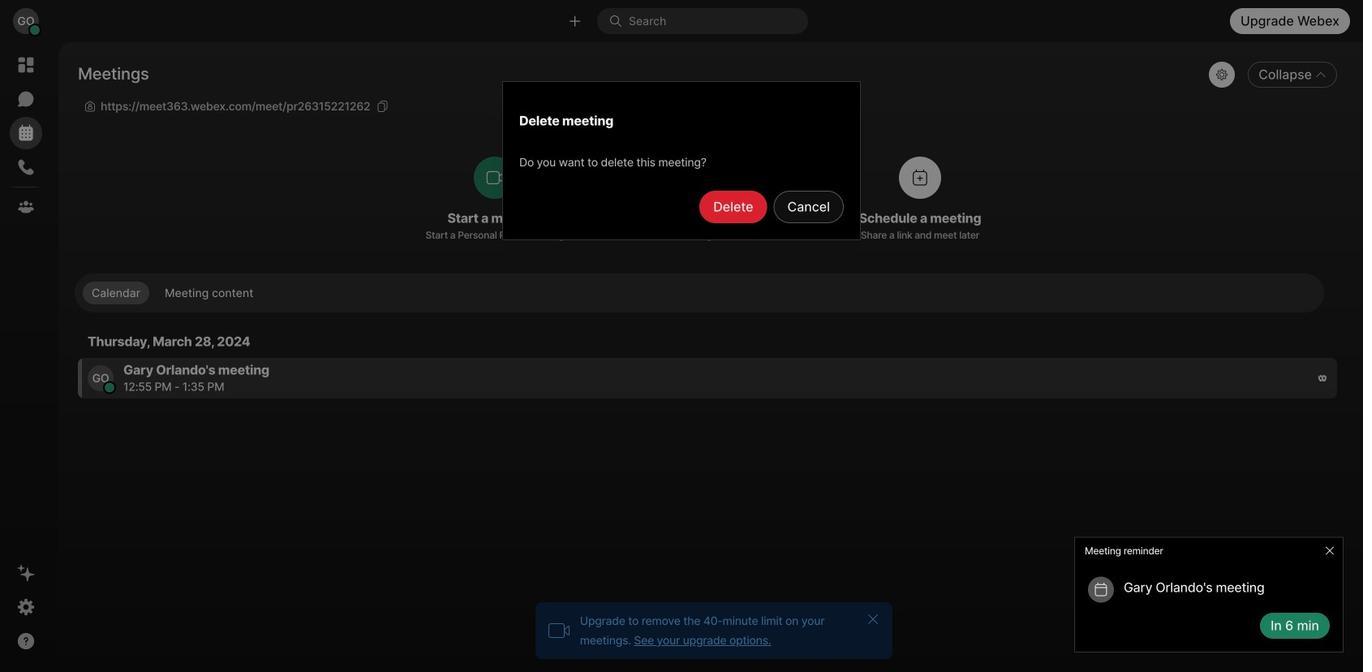 Task type: locate. For each thing, give the bounding box(es) containing it.
webex tab list
[[10, 49, 42, 223]]

alert
[[1068, 531, 1351, 659]]

dialog
[[502, 81, 861, 591]]

navigation
[[0, 42, 52, 672]]

cancel_16 image
[[867, 613, 880, 626]]



Task type: vqa. For each thing, say whether or not it's contained in the screenshot.
tab list
no



Task type: describe. For each thing, give the bounding box(es) containing it.
camera_28 image
[[548, 619, 570, 642]]



